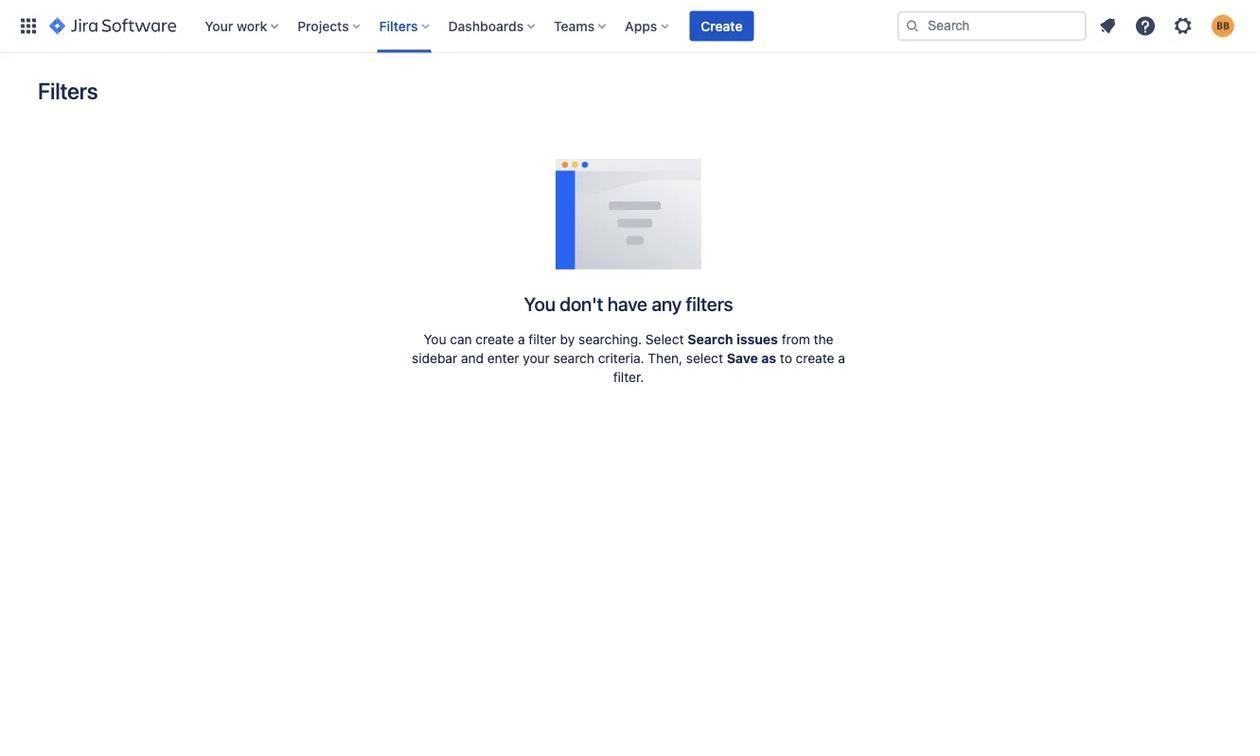 Task type: locate. For each thing, give the bounding box(es) containing it.
apps button
[[619, 11, 676, 41]]

create down the
[[796, 351, 835, 366]]

you don't have any filters
[[524, 293, 733, 315]]

from the sidebar and enter your search criteria. then, select
[[412, 332, 834, 366]]

1 vertical spatial filters
[[38, 78, 98, 104]]

your work button
[[199, 11, 286, 41]]

you
[[524, 293, 556, 315], [424, 332, 447, 347]]

1 horizontal spatial create
[[796, 351, 835, 366]]

filters down appswitcher icon
[[38, 78, 98, 104]]

to
[[780, 351, 792, 366]]

can
[[450, 332, 472, 347]]

your
[[523, 351, 550, 366]]

a right to
[[838, 351, 845, 366]]

create
[[701, 18, 743, 34]]

filters
[[686, 293, 733, 315]]

0 vertical spatial filters
[[379, 18, 418, 34]]

a left filter
[[518, 332, 525, 347]]

filters
[[379, 18, 418, 34], [38, 78, 98, 104]]

help image
[[1134, 15, 1157, 37]]

you up sidebar
[[424, 332, 447, 347]]

create inside to create a filter.
[[796, 351, 835, 366]]

you can create a filter by searching. select search issues
[[424, 332, 778, 347]]

primary element
[[11, 0, 898, 53]]

1 horizontal spatial a
[[838, 351, 845, 366]]

create
[[476, 332, 514, 347], [796, 351, 835, 366]]

create button
[[690, 11, 754, 41]]

1 horizontal spatial you
[[524, 293, 556, 315]]

issues
[[737, 332, 778, 347]]

a
[[518, 332, 525, 347], [838, 351, 845, 366]]

select
[[686, 351, 723, 366]]

0 horizontal spatial a
[[518, 332, 525, 347]]

and
[[461, 351, 484, 366]]

1 vertical spatial create
[[796, 351, 835, 366]]

1 vertical spatial a
[[838, 351, 845, 366]]

teams button
[[548, 11, 614, 41]]

select
[[646, 332, 684, 347]]

1 vertical spatial you
[[424, 332, 447, 347]]

filters right "projects" 'dropdown button'
[[379, 18, 418, 34]]

you for you don't have any filters
[[524, 293, 556, 315]]

your profile and settings image
[[1212, 15, 1235, 37]]

0 horizontal spatial you
[[424, 332, 447, 347]]

banner
[[0, 0, 1257, 53]]

notifications image
[[1096, 15, 1119, 37]]

search
[[554, 351, 595, 366]]

0 horizontal spatial filters
[[38, 78, 98, 104]]

create up the enter
[[476, 332, 514, 347]]

0 vertical spatial you
[[524, 293, 556, 315]]

1 horizontal spatial filters
[[379, 18, 418, 34]]

jira software image
[[49, 15, 176, 37], [49, 15, 176, 37]]

0 vertical spatial create
[[476, 332, 514, 347]]

have
[[608, 293, 648, 315]]

projects button
[[292, 11, 368, 41]]

search image
[[905, 18, 920, 34]]

you up filter
[[524, 293, 556, 315]]

save as
[[727, 351, 777, 366]]

searching.
[[579, 332, 642, 347]]



Task type: describe. For each thing, give the bounding box(es) containing it.
dashboards button
[[443, 11, 543, 41]]

you for you can create a filter by searching. select search issues
[[424, 332, 447, 347]]

teams
[[554, 18, 595, 34]]

any
[[652, 293, 682, 315]]

0 vertical spatial a
[[518, 332, 525, 347]]

a inside to create a filter.
[[838, 351, 845, 366]]

dashboards
[[448, 18, 524, 34]]

search
[[688, 332, 733, 347]]

by
[[560, 332, 575, 347]]

Search field
[[898, 11, 1087, 41]]

filters inside filters popup button
[[379, 18, 418, 34]]

appswitcher icon image
[[17, 15, 40, 37]]

enter
[[487, 351, 519, 366]]

your
[[205, 18, 233, 34]]

projects
[[298, 18, 349, 34]]

to create a filter.
[[613, 351, 845, 385]]

0 horizontal spatial create
[[476, 332, 514, 347]]

criteria.
[[598, 351, 644, 366]]

work
[[237, 18, 267, 34]]

don't
[[560, 293, 603, 315]]

filter
[[529, 332, 557, 347]]

as
[[762, 351, 777, 366]]

your work
[[205, 18, 267, 34]]

settings image
[[1172, 15, 1195, 37]]

apps
[[625, 18, 657, 34]]

save
[[727, 351, 758, 366]]

from
[[782, 332, 810, 347]]

filter.
[[613, 370, 644, 385]]

banner containing your work
[[0, 0, 1257, 53]]

then,
[[648, 351, 683, 366]]

filters button
[[374, 11, 437, 41]]

the
[[814, 332, 834, 347]]

sidebar
[[412, 351, 458, 366]]



Task type: vqa. For each thing, say whether or not it's contained in the screenshot.
'project settings'
no



